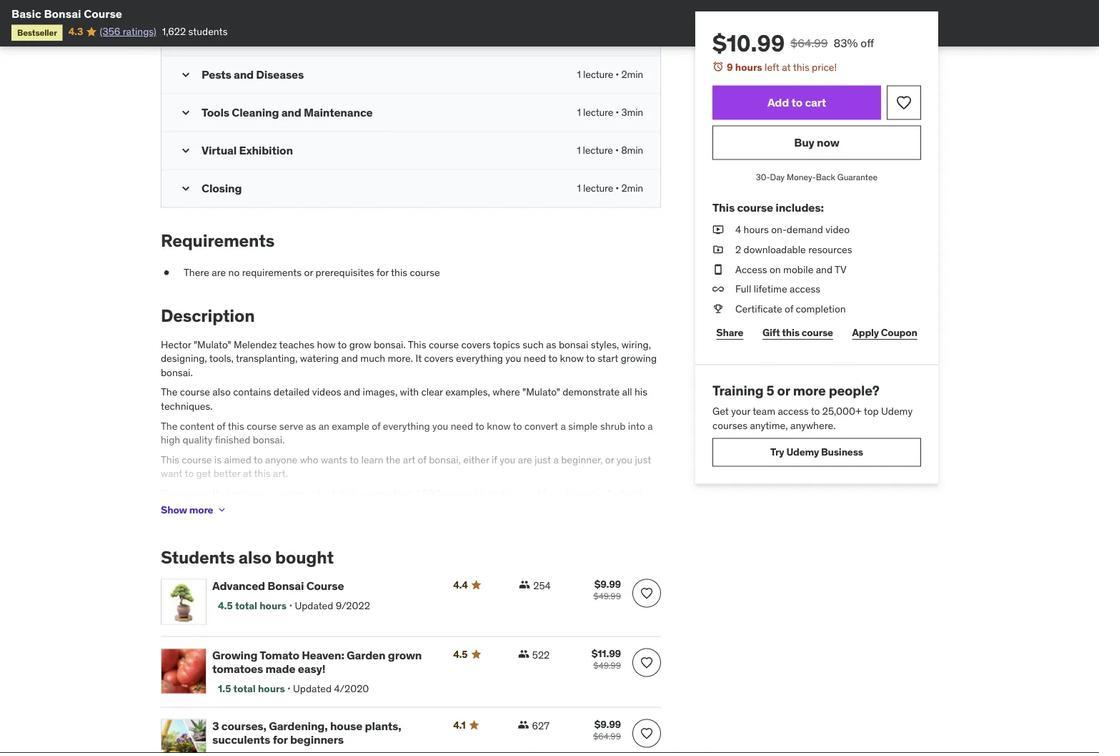 Task type: locate. For each thing, give the bounding box(es) containing it.
0 horizontal spatial covers
[[425, 352, 454, 365]]

for inside 3 courses, gardening, house plants, succulents for beginners
[[273, 732, 288, 747]]

1 vertical spatial bonsai
[[233, 487, 262, 500]]

1 horizontal spatial everything
[[456, 352, 503, 365]]

xsmall image up share
[[713, 302, 724, 316]]

content
[[180, 419, 215, 432]]

0 vertical spatial bonsai
[[44, 6, 81, 21]]

2 horizontal spatial this
[[713, 200, 735, 214]]

course for advanced bonsai course
[[307, 578, 344, 593]]

covers left topics
[[462, 338, 491, 351]]

maintenance
[[304, 105, 373, 120]]

have
[[248, 501, 269, 514]]

1 horizontal spatial know
[[560, 352, 584, 365]]

4.5 right the grown
[[454, 648, 468, 661]]

2min for pests and diseases
[[622, 68, 644, 81]]

$9.99 for 254
[[595, 578, 621, 591]]

4
[[736, 223, 742, 236]]

2min up 3min at the top right
[[622, 68, 644, 81]]

as right such
[[547, 338, 557, 351]]

updated
[[295, 599, 334, 612], [293, 682, 332, 695]]

udemy right top
[[882, 405, 913, 418]]

1 horizontal spatial for
[[377, 266, 389, 279]]

bonsai left styles,
[[559, 338, 589, 351]]

1 vertical spatial $64.99
[[594, 731, 621, 742]]

relaxation.
[[558, 487, 604, 500]]

students
[[161, 546, 235, 568]]

will
[[231, 501, 245, 514]]

2 vertical spatial wishlist image
[[640, 726, 654, 741]]

buy
[[795, 135, 815, 150]]

lecture down 1 lecture • 8min
[[584, 182, 614, 195]]

xsmall image for full lifetime access
[[713, 282, 724, 296]]

1 vertical spatial the
[[161, 419, 178, 432]]

$49.99 up $11.99
[[594, 591, 621, 602]]

1 vertical spatial udemy
[[787, 446, 820, 459]]

1 horizontal spatial that
[[338, 487, 356, 500]]

1 horizontal spatial udemy
[[882, 405, 913, 418]]

small image for pests
[[179, 68, 193, 82]]

1 horizontal spatial the
[[448, 501, 462, 514]]

access up anywhere.
[[778, 405, 809, 418]]

0 vertical spatial course
[[84, 6, 122, 21]]

0 horizontal spatial know
[[487, 419, 511, 432]]

xsmall image left will
[[216, 504, 228, 516]]

9 hours left at this price!
[[727, 60, 838, 73]]

updated for course
[[295, 599, 334, 612]]

total for advanced
[[235, 599, 258, 612]]

$64.99 right 627
[[594, 731, 621, 742]]

to inside button
[[792, 95, 803, 110]]

0 vertical spatial $64.99
[[791, 35, 828, 50]]

1 horizontal spatial 4.5
[[454, 648, 468, 661]]

9/2022
[[336, 599, 370, 612]]

0 vertical spatial "mulato"
[[194, 338, 231, 351]]

1 horizontal spatial course
[[307, 578, 344, 593]]

"mulato" up convert on the bottom of page
[[523, 386, 561, 398]]

4 hours on-demand video
[[736, 223, 850, 236]]

just down convert on the bottom of page
[[535, 453, 551, 466]]

or inside training 5 or more people? get your team access to 25,000+ top udemy courses anytime, anywhere.
[[778, 382, 791, 399]]

$64.99 up price!
[[791, 35, 828, 50]]

1 horizontal spatial need
[[524, 352, 547, 365]]

0 vertical spatial covers
[[462, 338, 491, 351]]

0 vertical spatial xsmall image
[[713, 223, 724, 237]]

of down full lifetime access
[[785, 302, 794, 315]]

or inside the "hector "mulato" melendez teaches how to grow bonsai. this course covers topics such as bonsai styles, wiring, designing, tools, transplanting, watering and much more. it covers everything you need to know to start growing bonsai. the course also contains detailed videos and images, with clear examples, where "mulato" demonstrate all his techniques. the content of this course serve as an example of everything you need to know to convert a simple shrub into a high quality finished bonsai. this course is aimed to anyone who wants to learn the art of bonsai, either if you are just a beginner, or you just want to get better at this art. remember that bonsai is an ancient art that is more than 1,500 years old, and is great for relaxation. and with this course you will have a unique opportunity to become part of the history of bonsai."
[[606, 453, 615, 466]]

0 horizontal spatial bonsai
[[44, 6, 81, 21]]

with left clear
[[400, 386, 419, 398]]

0 vertical spatial total
[[235, 599, 258, 612]]

0 horizontal spatial as
[[306, 419, 316, 432]]

diseases
[[256, 67, 304, 82]]

•
[[616, 68, 620, 81], [616, 106, 620, 119], [616, 144, 619, 157], [616, 182, 620, 195]]

everything down clear
[[383, 419, 430, 432]]

for right great
[[543, 487, 556, 500]]

udemy right try
[[787, 446, 820, 459]]

course up (356
[[84, 6, 122, 21]]

xsmall image for access on mobile and tv
[[713, 262, 724, 276]]

is
[[214, 453, 222, 466], [265, 487, 272, 500], [359, 487, 366, 500], [508, 487, 515, 500]]

small image left pests
[[179, 68, 193, 82]]

need down such
[[524, 352, 547, 365]]

small image left closing
[[179, 181, 193, 196]]

3 1 from the top
[[577, 144, 581, 157]]

bonsai up will
[[233, 487, 262, 500]]

hector
[[161, 338, 191, 351]]

part
[[416, 501, 434, 514]]

1 vertical spatial need
[[451, 419, 473, 432]]

tv
[[835, 263, 847, 276]]

0 horizontal spatial need
[[451, 419, 473, 432]]

lecture left '8min'
[[583, 144, 613, 157]]

2 $9.99 from the top
[[595, 718, 621, 731]]

or right beginner,
[[606, 453, 615, 466]]

gift this course
[[763, 326, 834, 339]]

1 horizontal spatial "mulato"
[[523, 386, 561, 398]]

0 horizontal spatial with
[[400, 386, 419, 398]]

lecture for exhibition
[[583, 144, 613, 157]]

2 the from the top
[[161, 419, 178, 432]]

0 horizontal spatial are
[[212, 266, 226, 279]]

1 vertical spatial or
[[778, 382, 791, 399]]

xsmall image
[[713, 223, 724, 237], [713, 243, 724, 257], [216, 504, 228, 516]]

0 horizontal spatial an
[[275, 487, 285, 500]]

bonsai up 4.3
[[44, 6, 81, 21]]

0 vertical spatial more
[[794, 382, 826, 399]]

access
[[790, 282, 821, 295], [778, 405, 809, 418]]

show more
[[161, 503, 213, 516]]

0 horizontal spatial everything
[[383, 419, 430, 432]]

also left the contains
[[213, 386, 231, 398]]

xsmall image left 627
[[518, 719, 530, 731]]

xsmall image for 627
[[518, 719, 530, 731]]

just down into
[[635, 453, 652, 466]]

grow
[[349, 338, 372, 351]]

the down years
[[448, 501, 462, 514]]

become
[[378, 501, 414, 514]]

2 1 lecture • 2min from the top
[[578, 182, 644, 195]]

1 $9.99 from the top
[[595, 578, 621, 591]]

if
[[492, 453, 498, 466]]

1 $49.99 from the top
[[594, 591, 621, 602]]

(356 ratings)
[[100, 25, 156, 38]]

and down the grow
[[342, 352, 358, 365]]

xsmall image left 2
[[713, 243, 724, 257]]

2 horizontal spatial or
[[778, 382, 791, 399]]

small image for tools
[[179, 106, 193, 120]]

1 vertical spatial $49.99
[[594, 660, 621, 671]]

1 up 1 lecture • 8min
[[578, 106, 581, 119]]

0 vertical spatial access
[[790, 282, 821, 295]]

need down examples,
[[451, 419, 473, 432]]

at down aimed
[[243, 467, 252, 480]]

xsmall image left 4
[[713, 223, 724, 237]]

wishlist image
[[640, 656, 654, 670]]

bonsai down bought
[[268, 578, 304, 593]]

0 horizontal spatial course
[[84, 6, 122, 21]]

bonsai
[[44, 6, 81, 21], [268, 578, 304, 593]]

• left '8min'
[[616, 144, 619, 157]]

$9.99 inside $9.99 $64.99
[[595, 718, 621, 731]]

1 lecture • 2min down 1 lecture • 8min
[[578, 182, 644, 195]]

also up advanced
[[239, 546, 272, 568]]

$49.99 inside $11.99 $49.99
[[594, 660, 621, 671]]

wishlist image for 254
[[640, 586, 654, 601]]

1 vertical spatial $9.99
[[595, 718, 621, 731]]

522
[[533, 649, 550, 662]]

1 vertical spatial access
[[778, 405, 809, 418]]

updated down the advanced bonsai course link
[[295, 599, 334, 612]]

wishlist image
[[896, 94, 913, 111], [640, 586, 654, 601], [640, 726, 654, 741]]

virtual
[[202, 143, 237, 158]]

1 lecture • 3min
[[578, 106, 644, 119]]

3 courses, gardening, house plants, succulents for beginners link
[[212, 719, 436, 747]]

1 vertical spatial course
[[307, 578, 344, 593]]

0 horizontal spatial just
[[535, 453, 551, 466]]

0 vertical spatial are
[[212, 266, 226, 279]]

advanced
[[212, 578, 265, 593]]

detailed
[[274, 386, 310, 398]]

3 courses, gardening, house plants, succulents for beginners
[[212, 719, 402, 747]]

• for exhibition
[[616, 144, 619, 157]]

of right part
[[437, 501, 445, 514]]

3min
[[622, 106, 644, 119]]

4 small image from the top
[[179, 144, 193, 158]]

1 horizontal spatial more
[[368, 487, 391, 500]]

or right 5
[[778, 382, 791, 399]]

share button
[[713, 319, 748, 347]]

$9.99
[[595, 578, 621, 591], [595, 718, 621, 731]]

years
[[443, 487, 467, 500]]

$49.99
[[594, 591, 621, 602], [594, 660, 621, 671]]

xsmall image for there are no requirements or prerequisites for this course
[[161, 266, 172, 280]]

access down mobile
[[790, 282, 821, 295]]

more inside training 5 or more people? get your team access to 25,000+ top udemy courses anytime, anywhere.
[[794, 382, 826, 399]]

0 vertical spatial this
[[713, 200, 735, 214]]

1 1 lecture • 2min from the top
[[578, 68, 644, 81]]

$64.99 inside $10.99 $64.99 83% off
[[791, 35, 828, 50]]

the right the learn
[[386, 453, 401, 466]]

xsmall image for certificate of completion
[[713, 302, 724, 316]]

small image left virtual
[[179, 144, 193, 158]]

1 1 from the top
[[578, 68, 581, 81]]

1 horizontal spatial also
[[239, 546, 272, 568]]

it
[[416, 352, 422, 365]]

1 horizontal spatial $64.99
[[791, 35, 828, 50]]

0 vertical spatial $9.99
[[595, 578, 621, 591]]

0 vertical spatial for
[[377, 266, 389, 279]]

training 5 or more people? get your team access to 25,000+ top udemy courses anytime, anywhere.
[[713, 382, 913, 432]]

1 lecture • 2min up 1 lecture • 3min
[[578, 68, 644, 81]]

for right the prerequisites
[[377, 266, 389, 279]]

2 $49.99 from the top
[[594, 660, 621, 671]]

tools
[[202, 105, 230, 120]]

you
[[506, 352, 522, 365], [433, 419, 449, 432], [500, 453, 516, 466], [617, 453, 633, 466], [212, 501, 228, 514]]

buy now
[[795, 135, 840, 150]]

tomatoes
[[212, 661, 263, 676]]

an down art.
[[275, 487, 285, 500]]

$9.99 inside $9.99 $49.99
[[595, 578, 621, 591]]

1 up 1 lecture • 3min
[[578, 68, 581, 81]]

1 horizontal spatial at
[[783, 60, 791, 73]]

xsmall image
[[713, 262, 724, 276], [161, 266, 172, 280], [713, 282, 724, 296], [713, 302, 724, 316], [519, 579, 531, 591], [518, 648, 530, 660], [518, 719, 530, 731]]

art up the than
[[403, 453, 416, 466]]

1 horizontal spatial bonsai
[[559, 338, 589, 351]]

finished
[[215, 433, 251, 446]]

pests
[[202, 67, 231, 82]]

0 vertical spatial 1 lecture • 2min
[[578, 68, 644, 81]]

1 2min from the top
[[622, 68, 644, 81]]

4.1
[[454, 719, 466, 731]]

and right videos
[[344, 386, 361, 398]]

2 vertical spatial more
[[189, 503, 213, 516]]

the up the techniques.
[[161, 386, 178, 398]]

1 vertical spatial total
[[234, 682, 256, 695]]

opportunity
[[312, 501, 364, 514]]

$10.99 $64.99 83% off
[[713, 29, 875, 57]]

0 horizontal spatial that
[[212, 487, 230, 500]]

small image
[[179, 30, 193, 44], [179, 68, 193, 82], [179, 106, 193, 120], [179, 144, 193, 158], [179, 181, 193, 196]]

hours right 4
[[744, 223, 769, 236]]

2 horizontal spatial for
[[543, 487, 556, 500]]

small image for virtual
[[179, 144, 193, 158]]

2 small image from the top
[[179, 68, 193, 82]]

anytime,
[[751, 419, 789, 432]]

is up "better"
[[214, 453, 222, 466]]

4.5
[[218, 599, 233, 612], [454, 648, 468, 661]]

a right have
[[271, 501, 277, 514]]

total for growing
[[234, 682, 256, 695]]

lecture for and
[[584, 68, 614, 81]]

total
[[235, 599, 258, 612], [234, 682, 256, 695]]

• up 1 lecture • 3min
[[616, 68, 620, 81]]

1 horizontal spatial art
[[403, 453, 416, 466]]

more up anywhere.
[[794, 382, 826, 399]]

0 horizontal spatial 4.5
[[218, 599, 233, 612]]

1 horizontal spatial just
[[635, 453, 652, 466]]

1 vertical spatial xsmall image
[[713, 243, 724, 257]]

1 vertical spatial an
[[275, 487, 285, 500]]

0 horizontal spatial for
[[273, 732, 288, 747]]

0 vertical spatial the
[[161, 386, 178, 398]]

simple
[[569, 419, 598, 432]]

2 vertical spatial or
[[606, 453, 615, 466]]

know
[[560, 352, 584, 365], [487, 419, 511, 432]]

styles,
[[591, 338, 620, 351]]

an left example
[[319, 419, 330, 432]]

designing,
[[161, 352, 207, 365]]

0 vertical spatial an
[[319, 419, 330, 432]]

hector "mulato" melendez teaches how to grow bonsai. this course covers topics such as bonsai styles, wiring, designing, tools, transplanting, watering and much more. it covers everything you need to know to start growing bonsai. the course also contains detailed videos and images, with clear examples, where "mulato" demonstrate all his techniques. the content of this course serve as an example of everything you need to know to convert a simple shrub into a high quality finished bonsai. this course is aimed to anyone who wants to learn the art of bonsai, either if you are just a beginner, or you just want to get better at this art. remember that bonsai is an ancient art that is more than 1,500 years old, and is great for relaxation. and with this course you will have a unique opportunity to become part of the history of bonsai.
[[161, 338, 657, 514]]

more up the become
[[368, 487, 391, 500]]

garden
[[347, 648, 386, 662]]

lecture for cleaning
[[584, 106, 614, 119]]

growing
[[212, 648, 258, 662]]

0 horizontal spatial $64.99
[[594, 731, 621, 742]]

for for there are no requirements or prerequisites for this course
[[377, 266, 389, 279]]

1 lecture • 2min for closing
[[578, 182, 644, 195]]

with right and
[[627, 487, 646, 500]]

heaven:
[[302, 648, 345, 662]]

1 vertical spatial as
[[306, 419, 316, 432]]

0 vertical spatial the
[[386, 453, 401, 466]]

and right cleaning
[[282, 105, 302, 120]]

cleaning
[[232, 105, 279, 120]]

2 vertical spatial for
[[273, 732, 288, 747]]

small image right ratings)
[[179, 30, 193, 44]]

1 horizontal spatial bonsai
[[268, 578, 304, 593]]

0 vertical spatial know
[[560, 352, 584, 365]]

2min down '8min'
[[622, 182, 644, 195]]

this right the prerequisites
[[391, 266, 408, 279]]

1 vertical spatial 2min
[[622, 182, 644, 195]]

are
[[212, 266, 226, 279], [518, 453, 533, 466]]

topics
[[493, 338, 521, 351]]

than
[[394, 487, 414, 500]]

1 vertical spatial covers
[[425, 352, 454, 365]]

the
[[386, 453, 401, 466], [448, 501, 462, 514]]

1 horizontal spatial or
[[606, 453, 615, 466]]

xsmall image left the '522'
[[518, 648, 530, 660]]

0 horizontal spatial at
[[243, 467, 252, 480]]

lecture up 1 lecture • 3min
[[584, 68, 614, 81]]

is up "opportunity"
[[359, 487, 366, 500]]

art.
[[273, 467, 288, 480]]

old,
[[470, 487, 486, 500]]

more inside show more button
[[189, 503, 213, 516]]

bonsai. down great
[[509, 501, 541, 514]]

lecture left 3min at the top right
[[584, 106, 614, 119]]

at inside the "hector "mulato" melendez teaches how to grow bonsai. this course covers topics such as bonsai styles, wiring, designing, tools, transplanting, watering and much more. it covers everything you need to know to start growing bonsai. the course also contains detailed videos and images, with clear examples, where "mulato" demonstrate all his techniques. the content of this course serve as an example of everything you need to know to convert a simple shrub into a high quality finished bonsai. this course is aimed to anyone who wants to learn the art of bonsai, either if you are just a beginner, or you just want to get better at this art. remember that bonsai is an ancient art that is more than 1,500 years old, and is great for relaxation. and with this course you will have a unique opportunity to become part of the history of bonsai."
[[243, 467, 252, 480]]

$49.99 left wishlist image at the right bottom of the page
[[594, 660, 621, 671]]

2 1 from the top
[[578, 106, 581, 119]]

• left 3min at the top right
[[616, 106, 620, 119]]

on
[[770, 263, 782, 276]]

course up updated 9/2022
[[307, 578, 344, 593]]

are left no
[[212, 266, 226, 279]]

0 vertical spatial also
[[213, 386, 231, 398]]

1 horizontal spatial as
[[547, 338, 557, 351]]

1 vertical spatial also
[[239, 546, 272, 568]]

0 horizontal spatial udemy
[[787, 446, 820, 459]]

much
[[361, 352, 386, 365]]

know up if
[[487, 419, 511, 432]]

total right 1.5
[[234, 682, 256, 695]]

1 vertical spatial 4.5
[[454, 648, 468, 661]]

xsmall image left access
[[713, 262, 724, 276]]

4.5 down advanced
[[218, 599, 233, 612]]

xsmall image left 254
[[519, 579, 531, 591]]

full lifetime access
[[736, 282, 821, 295]]

0 horizontal spatial the
[[386, 453, 401, 466]]

art up "opportunity"
[[323, 487, 336, 500]]

for for 3 courses, gardening, house plants, succulents for beginners
[[273, 732, 288, 747]]

1 horizontal spatial are
[[518, 453, 533, 466]]

that up "opportunity"
[[338, 487, 356, 500]]

gift this course link
[[759, 319, 838, 347]]

wiring,
[[622, 338, 652, 351]]

no
[[229, 266, 240, 279]]

2 2min from the top
[[622, 182, 644, 195]]

$9.99 down $11.99 $49.99
[[595, 718, 621, 731]]

covers right it
[[425, 352, 454, 365]]

1 horizontal spatial covers
[[462, 338, 491, 351]]

1 vertical spatial at
[[243, 467, 252, 480]]

bonsai,
[[429, 453, 461, 466]]

1 vertical spatial are
[[518, 453, 533, 466]]

0 horizontal spatial art
[[323, 487, 336, 500]]

xsmall image left full
[[713, 282, 724, 296]]

succulents
[[212, 732, 271, 747]]

left
[[765, 60, 780, 73]]

clear
[[422, 386, 443, 398]]

bought
[[275, 546, 334, 568]]

this right gift
[[783, 326, 800, 339]]

3
[[212, 719, 219, 733]]

3 small image from the top
[[179, 106, 193, 120]]



Task type: vqa. For each thing, say whether or not it's contained in the screenshot.


Task type: describe. For each thing, give the bounding box(es) containing it.
students
[[188, 25, 228, 38]]

and right pests
[[234, 67, 254, 82]]

made
[[266, 661, 296, 676]]

xsmall image for 2
[[713, 243, 724, 257]]

and
[[606, 487, 624, 500]]

1 vertical spatial with
[[627, 487, 646, 500]]

alarm image
[[713, 61, 724, 72]]

2 just from the left
[[635, 453, 652, 466]]

of left bonsai,
[[418, 453, 427, 466]]

great
[[517, 487, 541, 500]]

xsmall image for 522
[[518, 648, 530, 660]]

bonsai for advanced
[[268, 578, 304, 593]]

course for basic bonsai course
[[84, 6, 122, 21]]

buy now button
[[713, 126, 922, 160]]

is up have
[[265, 487, 272, 500]]

hours down the advanced bonsai course
[[260, 599, 287, 612]]

this left price!
[[794, 60, 810, 73]]

• for and
[[616, 68, 620, 81]]

requirements
[[161, 230, 275, 252]]

access inside training 5 or more people? get your team access to 25,000+ top udemy courses anytime, anywhere.
[[778, 405, 809, 418]]

5 small image from the top
[[179, 181, 193, 196]]

1 for exhibition
[[577, 144, 581, 157]]

melendez
[[234, 338, 277, 351]]

virtual exhibition
[[202, 143, 293, 158]]

day
[[771, 172, 785, 183]]

there
[[184, 266, 209, 279]]

of right history
[[497, 501, 506, 514]]

mobile
[[784, 263, 814, 276]]

4 1 from the top
[[578, 182, 581, 195]]

shrub
[[601, 419, 626, 432]]

start
[[598, 352, 619, 365]]

learn
[[361, 453, 384, 466]]

want
[[161, 467, 183, 480]]

1 vertical spatial everything
[[383, 419, 430, 432]]

this course includes:
[[713, 200, 824, 214]]

try udemy business link
[[713, 438, 922, 467]]

udemy inside training 5 or more people? get your team access to 25,000+ top udemy courses anytime, anywhere.
[[882, 405, 913, 418]]

hours down made
[[258, 682, 285, 695]]

courses
[[713, 419, 748, 432]]

xsmall image inside show more button
[[216, 504, 228, 516]]

this left art.
[[254, 467, 271, 480]]

4.5 for 4.5 total hours
[[218, 599, 233, 612]]

growing
[[621, 352, 657, 365]]

try
[[771, 446, 785, 459]]

0 vertical spatial bonsai
[[559, 338, 589, 351]]

updated for heaven:
[[293, 682, 332, 695]]

$64.99 for $9.99
[[594, 731, 621, 742]]

$10.99
[[713, 29, 786, 57]]

bonsai. up more.
[[374, 338, 406, 351]]

more inside the "hector "mulato" melendez teaches how to grow bonsai. this course covers topics such as bonsai styles, wiring, designing, tools, transplanting, watering and much more. it covers everything you need to know to start growing bonsai. the course also contains detailed videos and images, with clear examples, where "mulato" demonstrate all his techniques. the content of this course serve as an example of everything you need to know to convert a simple shrub into a high quality finished bonsai. this course is aimed to anyone who wants to learn the art of bonsai, either if you are just a beginner, or you just want to get better at this art. remember that bonsai is an ancient art that is more than 1,500 years old, and is great for relaxation. and with this course you will have a unique opportunity to become part of the history of bonsai."
[[368, 487, 391, 500]]

2min for closing
[[622, 182, 644, 195]]

closing
[[202, 181, 242, 195]]

add
[[768, 95, 790, 110]]

off
[[861, 35, 875, 50]]

$49.99 for advanced bonsai course
[[594, 591, 621, 602]]

bonsai for basic
[[44, 6, 81, 21]]

easy!
[[298, 661, 326, 676]]

1 vertical spatial know
[[487, 419, 511, 432]]

for inside the "hector "mulato" melendez teaches how to grow bonsai. this course covers topics such as bonsai styles, wiring, designing, tools, transplanting, watering and much more. it covers everything you need to know to start growing bonsai. the course also contains detailed videos and images, with clear examples, where "mulato" demonstrate all his techniques. the content of this course serve as an example of everything you need to know to convert a simple shrub into a high quality finished bonsai. this course is aimed to anyone who wants to learn the art of bonsai, either if you are just a beginner, or you just want to get better at this art. remember that bonsai is an ancient art that is more than 1,500 years old, and is great for relaxation. and with this course you will have a unique opportunity to become part of the history of bonsai."
[[543, 487, 556, 500]]

1 small image from the top
[[179, 30, 193, 44]]

example
[[332, 419, 370, 432]]

quality
[[183, 433, 213, 446]]

aimed
[[224, 453, 252, 466]]

tools cleaning and maintenance
[[202, 105, 373, 120]]

and right old,
[[488, 487, 505, 500]]

$49.99 for growing tomato heaven: garden grown tomatoes made easy!
[[594, 660, 621, 671]]

$9.99 $49.99
[[594, 578, 621, 602]]

1,500
[[416, 487, 441, 500]]

coupon
[[882, 326, 918, 339]]

udemy inside try udemy business link
[[787, 446, 820, 459]]

4.5 total hours
[[218, 599, 287, 612]]

1 vertical spatial "mulato"
[[523, 386, 561, 398]]

xsmall image for 254
[[519, 579, 531, 591]]

pests and diseases
[[202, 67, 304, 82]]

also inside the "hector "mulato" melendez teaches how to grow bonsai. this course covers topics such as bonsai styles, wiring, designing, tools, transplanting, watering and much more. it covers everything you need to know to start growing bonsai. the course also contains detailed videos and images, with clear examples, where "mulato" demonstrate all his techniques. the content of this course serve as an example of everything you need to know to convert a simple shrub into a high quality finished bonsai. this course is aimed to anyone who wants to learn the art of bonsai, either if you are just a beginner, or you just want to get better at this art. remember that bonsai is an ancient art that is more than 1,500 years old, and is great for relaxation. and with this course you will have a unique opportunity to become part of the history of bonsai."
[[213, 386, 231, 398]]

wants
[[321, 453, 348, 466]]

this up finished
[[228, 419, 244, 432]]

1 that from the left
[[212, 487, 230, 500]]

25,000+
[[823, 405, 862, 418]]

2 that from the left
[[338, 487, 356, 500]]

demonstrate
[[563, 386, 620, 398]]

• down 1 lecture • 8min
[[616, 182, 620, 195]]

gardening,
[[269, 719, 328, 733]]

better
[[214, 467, 241, 480]]

2
[[736, 243, 742, 256]]

bonsai. up anyone
[[253, 433, 285, 446]]

30-
[[757, 172, 771, 183]]

try udemy business
[[771, 446, 864, 459]]

add to cart
[[768, 95, 827, 110]]

you left will
[[212, 501, 228, 514]]

images,
[[363, 386, 398, 398]]

1 just from the left
[[535, 453, 551, 466]]

1 vertical spatial the
[[448, 501, 462, 514]]

0 vertical spatial as
[[547, 338, 557, 351]]

basic bonsai course
[[11, 6, 122, 21]]

and left tv
[[817, 263, 833, 276]]

high
[[161, 433, 180, 446]]

videos
[[312, 386, 341, 398]]

serve
[[279, 419, 304, 432]]

who
[[300, 453, 319, 466]]

1 for cleaning
[[578, 106, 581, 119]]

you down topics
[[506, 352, 522, 365]]

1 for and
[[578, 68, 581, 81]]

team
[[753, 405, 776, 418]]

4/2020
[[334, 682, 369, 695]]

get
[[713, 405, 729, 418]]

cart
[[806, 95, 827, 110]]

advanced bonsai course
[[212, 578, 344, 593]]

1 vertical spatial this
[[408, 338, 427, 351]]

updated 9/2022
[[295, 599, 370, 612]]

4.3
[[68, 25, 83, 38]]

gift
[[763, 326, 781, 339]]

0 vertical spatial with
[[400, 386, 419, 398]]

1 the from the top
[[161, 386, 178, 398]]

wishlist image for 627
[[640, 726, 654, 741]]

$64.99 for $10.99
[[791, 35, 828, 50]]

0 horizontal spatial or
[[304, 266, 313, 279]]

show more button
[[161, 496, 228, 524]]

downloadable
[[744, 243, 807, 256]]

your
[[732, 405, 751, 418]]

$11.99
[[592, 647, 621, 660]]

627
[[533, 720, 550, 732]]

0 horizontal spatial "mulato"
[[194, 338, 231, 351]]

techniques.
[[161, 400, 213, 413]]

of up finished
[[217, 419, 226, 432]]

83%
[[834, 35, 859, 50]]

1 horizontal spatial an
[[319, 419, 330, 432]]

full
[[736, 282, 752, 295]]

on-
[[772, 223, 787, 236]]

contains
[[233, 386, 271, 398]]

this down remember
[[161, 501, 177, 514]]

4.5 for 4.5
[[454, 648, 468, 661]]

2 downloadable resources
[[736, 243, 853, 256]]

of right example
[[372, 419, 381, 432]]

are inside the "hector "mulato" melendez teaches how to grow bonsai. this course covers topics such as bonsai styles, wiring, designing, tools, transplanting, watering and much more. it covers everything you need to know to start growing bonsai. the course also contains detailed videos and images, with clear examples, where "mulato" demonstrate all his techniques. the content of this course serve as an example of everything you need to know to convert a simple shrub into a high quality finished bonsai. this course is aimed to anyone who wants to learn the art of bonsai, either if you are just a beginner, or you just want to get better at this art. remember that bonsai is an ancient art that is more than 1,500 years old, and is great for relaxation. and with this course you will have a unique opportunity to become part of the history of bonsai."
[[518, 453, 533, 466]]

anyone
[[265, 453, 298, 466]]

hours right 9 on the top
[[736, 60, 763, 73]]

completion
[[796, 302, 847, 315]]

0 vertical spatial at
[[783, 60, 791, 73]]

1 lecture • 2min for pests and diseases
[[578, 68, 644, 81]]

a left simple on the right
[[561, 419, 566, 432]]

1.5 total hours
[[218, 682, 285, 695]]

$9.99 for 627
[[595, 718, 621, 731]]

0 horizontal spatial this
[[161, 453, 179, 466]]

1 vertical spatial art
[[323, 487, 336, 500]]

a left beginner,
[[554, 453, 559, 466]]

0 vertical spatial everything
[[456, 352, 503, 365]]

apply coupon
[[853, 326, 918, 339]]

house
[[330, 719, 363, 733]]

business
[[822, 446, 864, 459]]

beginners
[[290, 732, 344, 747]]

• for cleaning
[[616, 106, 620, 119]]

you up bonsai,
[[433, 419, 449, 432]]

either
[[464, 453, 490, 466]]

xsmall image for 4
[[713, 223, 724, 237]]

1,622 students
[[162, 25, 228, 38]]

is left great
[[508, 487, 515, 500]]

tools,
[[209, 352, 234, 365]]

history
[[465, 501, 495, 514]]

a right into
[[648, 419, 653, 432]]

to inside training 5 or more people? get your team access to 25,000+ top udemy courses anytime, anywhere.
[[812, 405, 821, 418]]

you right if
[[500, 453, 516, 466]]

bonsai. down designing, at the top of the page
[[161, 366, 193, 379]]

you up and
[[617, 453, 633, 466]]

0 vertical spatial need
[[524, 352, 547, 365]]

0 vertical spatial wishlist image
[[896, 94, 913, 111]]

30-day money-back guarantee
[[757, 172, 878, 183]]



